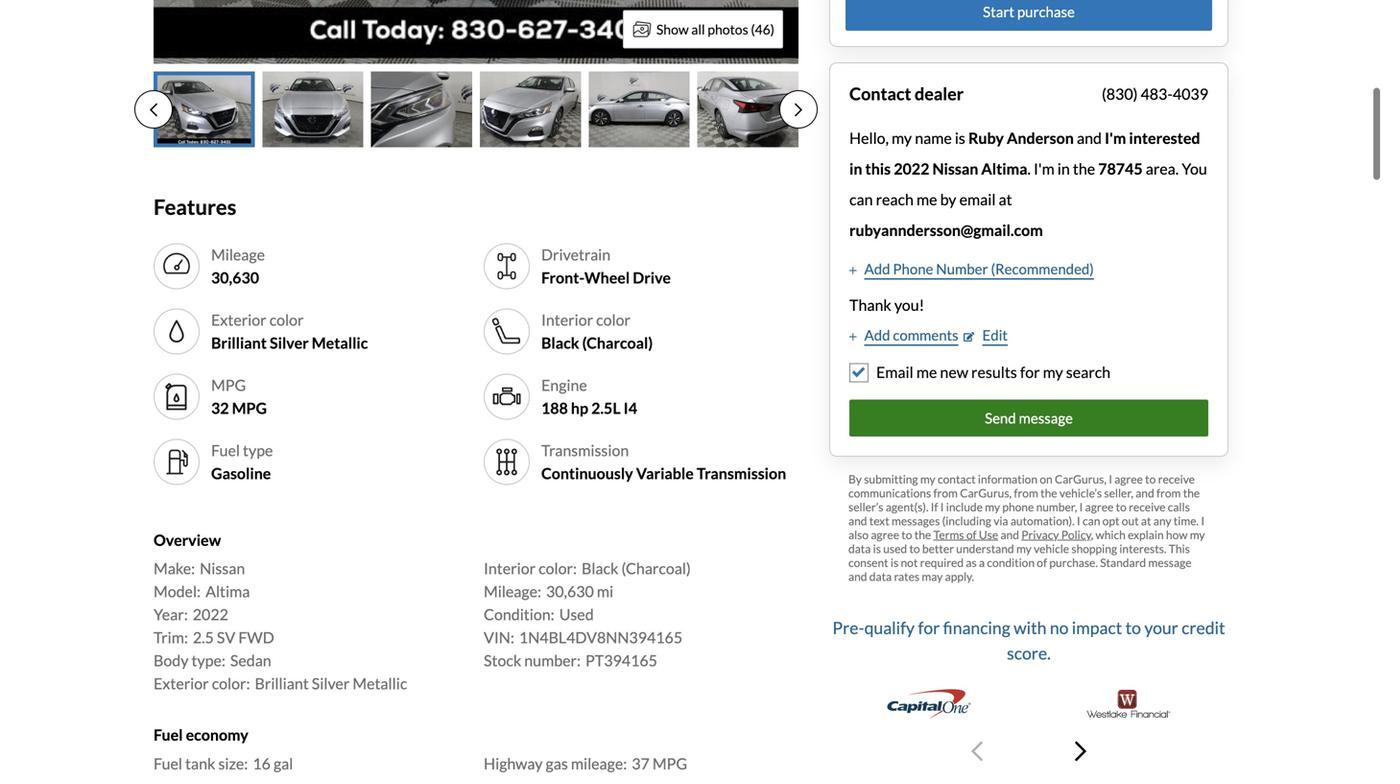 Task type: vqa. For each thing, say whether or not it's contained in the screenshot.


Task type: describe. For each thing, give the bounding box(es) containing it.
view vehicle photo 5 image
[[589, 72, 690, 147]]

start
[[983, 3, 1014, 20]]

1 vertical spatial agree
[[1085, 500, 1114, 514]]

2 me from the top
[[916, 363, 937, 382]]

highway
[[484, 754, 543, 773]]

used
[[883, 542, 907, 556]]

may
[[922, 570, 943, 584]]

interior color black (charcoal)
[[541, 310, 653, 352]]

dealer
[[915, 83, 964, 104]]

next page image
[[795, 102, 802, 117]]

the left 78745
[[1073, 159, 1095, 178]]

all
[[691, 21, 705, 37]]

and inside , which explain how my data is used to better understand my vehicle shopping interests. this consent is not required as a condition of purchase. standard message and data rates may apply.
[[848, 570, 867, 584]]

sv
[[217, 628, 235, 647]]

purchase.
[[1049, 556, 1098, 570]]

.
[[1027, 159, 1031, 178]]

i4
[[624, 399, 637, 418]]

phone
[[1002, 500, 1034, 514]]

mi
[[597, 582, 613, 601]]

thank
[[849, 295, 891, 314]]

email me new results for my search
[[876, 363, 1111, 382]]

a
[[979, 556, 985, 570]]

of inside , which explain how my data is used to better understand my vehicle shopping interests. this consent is not required as a condition of purchase. standard message and data rates may apply.
[[1037, 556, 1047, 570]]

show all photos (46)
[[656, 21, 775, 37]]

qualify
[[864, 618, 915, 638]]

terms
[[933, 528, 964, 542]]

0 horizontal spatial agree
[[871, 528, 899, 542]]

and up 78745
[[1077, 128, 1102, 147]]

type:
[[191, 651, 225, 670]]

time.
[[1174, 514, 1199, 528]]

fuel for fuel type
[[211, 441, 240, 460]]

pre-qualify for financing with no impact to your credit score.
[[833, 618, 1225, 663]]

highway gas mileage: 37 mpg
[[484, 754, 687, 773]]

on
[[1040, 472, 1053, 486]]

reach
[[876, 190, 914, 209]]

drivetrain image
[[491, 251, 522, 282]]

exterior color brilliant silver metallic
[[211, 310, 368, 352]]

text
[[869, 514, 889, 528]]

vehicle
[[1034, 542, 1069, 556]]

interior color image
[[491, 316, 522, 347]]

required
[[920, 556, 964, 570]]

results
[[971, 363, 1017, 382]]

to down agent(s).
[[902, 528, 912, 542]]

seller,
[[1104, 486, 1133, 500]]

out
[[1122, 514, 1139, 528]]

the left terms
[[914, 528, 931, 542]]

email
[[876, 363, 913, 382]]

start purchase button
[[846, 0, 1212, 31]]

drive
[[633, 268, 671, 287]]

understand
[[956, 542, 1014, 556]]

chevron left image
[[971, 740, 983, 763]]

engine
[[541, 376, 587, 394]]

terms of use link
[[933, 528, 998, 542]]

name
[[915, 128, 952, 147]]

my left search
[[1043, 363, 1063, 382]]

add for add comments
[[864, 326, 890, 343]]

2022 nissan altima . i'm in the 78745
[[894, 159, 1143, 178]]

my right how in the bottom of the page
[[1190, 528, 1205, 542]]

to inside pre-qualify for financing with no impact to your credit score.
[[1125, 618, 1141, 638]]

0 vertical spatial 2022
[[894, 159, 929, 178]]

start purchase
[[983, 3, 1075, 20]]

purchase
[[1017, 3, 1075, 20]]

my left phone
[[985, 500, 1000, 514]]

apply.
[[945, 570, 974, 584]]

tank
[[185, 754, 215, 773]]

my left vehicle
[[1016, 542, 1032, 556]]

black for color:
[[582, 559, 619, 578]]

and right seller,
[[1136, 486, 1154, 500]]

1 horizontal spatial altima
[[981, 159, 1027, 178]]

if
[[931, 500, 938, 514]]

add comments
[[864, 326, 959, 343]]

add phone number (recommended) button
[[849, 258, 1094, 280]]

send message
[[985, 409, 1073, 426]]

message inside , which explain how my data is used to better understand my vehicle shopping interests. this consent is not required as a condition of purchase. standard message and data rates may apply.
[[1148, 556, 1192, 570]]

fuel tank size: 16 gal
[[154, 754, 293, 773]]

fwd
[[238, 628, 274, 647]]

mileage image
[[161, 251, 192, 282]]

color: inside interior color: black (charcoal) mileage: 30,630 mi condition: used vin: 1n4bl4dv8nn394165 stock number: pt394165
[[539, 559, 577, 578]]

consent
[[848, 556, 888, 570]]

at inside area. you can reach me by email at
[[999, 190, 1012, 209]]

this
[[865, 159, 891, 178]]

make: nissan model: altima year: 2022 trim: 2.5 sv fwd body type: sedan exterior color: brilliant silver metallic
[[154, 559, 407, 693]]

plus image for add comments
[[849, 332, 857, 342]]

(830) 483-4039
[[1102, 84, 1208, 103]]

0 vertical spatial data
[[848, 542, 871, 556]]

gal
[[274, 754, 293, 773]]

, which explain how my data is used to better understand my vehicle shopping interests. this consent is not required as a condition of purchase. standard message and data rates may apply.
[[848, 528, 1205, 584]]

calls
[[1168, 500, 1190, 514]]

use
[[979, 528, 998, 542]]

privacy policy link
[[1021, 528, 1091, 542]]

terms of use and privacy policy
[[933, 528, 1091, 542]]

communications
[[848, 486, 931, 500]]

phone
[[893, 260, 933, 277]]

pre-
[[833, 618, 864, 638]]

mileage:
[[484, 582, 541, 601]]

year:
[[154, 605, 188, 624]]

color: inside make: nissan model: altima year: 2022 trim: 2.5 sv fwd body type: sedan exterior color: brilliant silver metallic
[[212, 674, 250, 693]]

agent(s).
[[886, 500, 929, 514]]

shopping
[[1072, 542, 1117, 556]]

mpg 32 mpg
[[211, 376, 267, 418]]

any
[[1153, 514, 1171, 528]]

policy
[[1061, 528, 1091, 542]]

in inside i'm interested in this
[[849, 159, 862, 178]]

2 from from the left
[[1014, 486, 1038, 500]]

exterior inside make: nissan model: altima year: 2022 trim: 2.5 sv fwd body type: sedan exterior color: brilliant silver metallic
[[154, 674, 209, 693]]

color for interior color
[[596, 310, 631, 329]]

overview
[[154, 531, 221, 549]]

nissan for model:
[[200, 559, 245, 578]]

plus image for add phone number (recommended)
[[849, 266, 857, 276]]

1 vertical spatial mpg
[[232, 399, 267, 418]]

add for add phone number (recommended)
[[864, 260, 890, 277]]

mileage 30,630
[[211, 245, 265, 287]]

your
[[1144, 618, 1178, 638]]

2 vertical spatial mpg
[[653, 754, 687, 773]]

and right use
[[1001, 528, 1019, 542]]

1 from from the left
[[933, 486, 958, 500]]

search
[[1066, 363, 1111, 382]]

interested
[[1129, 128, 1200, 147]]

can inside area. you can reach me by email at
[[849, 190, 873, 209]]

0 vertical spatial receive
[[1158, 472, 1195, 486]]

2022 inside make: nissan model: altima year: 2022 trim: 2.5 sv fwd body type: sedan exterior color: brilliant silver metallic
[[193, 605, 228, 624]]

vehicle full photo image
[[154, 0, 799, 64]]

to inside , which explain how my data is used to better understand my vehicle shopping interests. this consent is not required as a condition of purchase. standard message and data rates may apply.
[[909, 542, 920, 556]]

78745
[[1098, 159, 1143, 178]]

pre-qualify for financing with no impact to your credit score. button
[[829, 607, 1229, 780]]

to up which
[[1116, 500, 1127, 514]]

stock
[[484, 651, 521, 670]]

model:
[[154, 582, 201, 601]]

chevron right image
[[1075, 740, 1087, 763]]

,
[[1091, 528, 1093, 542]]

variable
[[636, 464, 694, 483]]

for inside pre-qualify for financing with no impact to your credit score.
[[918, 618, 940, 638]]

1 vertical spatial data
[[869, 570, 892, 584]]

to right seller,
[[1145, 472, 1156, 486]]

1 vertical spatial fuel
[[154, 726, 183, 745]]

add comments button
[[849, 324, 959, 346]]

exterior inside exterior color brilliant silver metallic
[[211, 310, 266, 329]]

at inside by submitting my contact information on cargurus, i agree to receive communications from cargurus, from the vehicle's seller, and from the seller's agent(s). if i include my phone number, i agree to receive calls and text messages (including via automation). i can opt out at any time. i also agree to the
[[1141, 514, 1151, 528]]

edit button
[[964, 324, 1008, 346]]

score.
[[1007, 643, 1051, 663]]

with
[[1014, 618, 1047, 638]]

i'm interested in this
[[849, 128, 1200, 178]]

make:
[[154, 559, 195, 578]]



Task type: locate. For each thing, give the bounding box(es) containing it.
1 vertical spatial can
[[1083, 514, 1100, 528]]

explain
[[1128, 528, 1164, 542]]

plus image inside add phone number (recommended) button
[[849, 266, 857, 276]]

transmission continuously variable transmission
[[541, 441, 786, 483]]

in left the this
[[849, 159, 862, 178]]

number:
[[524, 651, 581, 670]]

me
[[917, 190, 937, 209], [916, 363, 937, 382]]

1 horizontal spatial transmission
[[697, 464, 786, 483]]

view vehicle photo 1 image
[[154, 72, 255, 147]]

2.5l
[[591, 399, 621, 418]]

brilliant down sedan
[[255, 674, 309, 693]]

black up mi
[[582, 559, 619, 578]]

fuel left economy
[[154, 726, 183, 745]]

message right send
[[1019, 409, 1073, 426]]

silver inside exterior color brilliant silver metallic
[[270, 334, 309, 352]]

from left on
[[1014, 486, 1038, 500]]

black inside interior color black (charcoal)
[[541, 334, 579, 352]]

0 horizontal spatial for
[[918, 618, 940, 638]]

(charcoal) for interior color: black (charcoal) mileage: 30,630 mi condition: used vin: 1n4bl4dv8nn394165 stock number: pt394165
[[621, 559, 691, 578]]

plus image inside add comments 'button'
[[849, 332, 857, 342]]

interior up mileage:
[[484, 559, 536, 578]]

0 horizontal spatial silver
[[270, 334, 309, 352]]

0 vertical spatial transmission
[[541, 441, 629, 460]]

mpg up 32
[[211, 376, 246, 394]]

for right 'results'
[[1020, 363, 1040, 382]]

exterior down the mileage 30,630
[[211, 310, 266, 329]]

1 vertical spatial silver
[[312, 674, 350, 693]]

altima
[[981, 159, 1027, 178], [205, 582, 250, 601]]

of left use
[[966, 528, 977, 542]]

view vehicle photo 3 image
[[371, 72, 472, 147]]

nissan inside make: nissan model: altima year: 2022 trim: 2.5 sv fwd body type: sedan exterior color: brilliant silver metallic
[[200, 559, 245, 578]]

agree up ,
[[1085, 500, 1114, 514]]

2 horizontal spatial from
[[1157, 486, 1181, 500]]

4039
[[1173, 84, 1208, 103]]

1 vertical spatial 2022
[[193, 605, 228, 624]]

altima up the sv
[[205, 582, 250, 601]]

plus image
[[849, 266, 857, 276], [849, 332, 857, 342]]

fuel
[[211, 441, 240, 460], [154, 726, 183, 745], [154, 754, 182, 773]]

interior for interior color: black (charcoal) mileage: 30,630 mi condition: used vin: 1n4bl4dv8nn394165 stock number: pt394165
[[484, 559, 536, 578]]

0 vertical spatial 30,630
[[211, 268, 259, 287]]

1 vertical spatial plus image
[[849, 332, 857, 342]]

black up the engine
[[541, 334, 579, 352]]

fuel up gasoline
[[211, 441, 240, 460]]

0 horizontal spatial 2022
[[193, 605, 228, 624]]

30,630 inside interior color: black (charcoal) mileage: 30,630 mi condition: used vin: 1n4bl4dv8nn394165 stock number: pt394165
[[546, 582, 594, 601]]

1 horizontal spatial nissan
[[932, 159, 978, 178]]

1 vertical spatial at
[[1141, 514, 1151, 528]]

color: up used at left bottom
[[539, 559, 577, 578]]

1 horizontal spatial at
[[1141, 514, 1151, 528]]

receive up explain on the right bottom
[[1129, 500, 1166, 514]]

from up any
[[1157, 486, 1181, 500]]

2 in from the left
[[1058, 159, 1070, 178]]

brilliant up mpg 32 mpg
[[211, 334, 267, 352]]

0 horizontal spatial in
[[849, 159, 862, 178]]

1 horizontal spatial i'm
[[1105, 128, 1126, 147]]

2022 right the this
[[894, 159, 929, 178]]

the up time.
[[1183, 486, 1200, 500]]

silver inside make: nissan model: altima year: 2022 trim: 2.5 sv fwd body type: sedan exterior color: brilliant silver metallic
[[312, 674, 350, 693]]

0 vertical spatial fuel
[[211, 441, 240, 460]]

in
[[849, 159, 862, 178], [1058, 159, 1070, 178]]

1 add from the top
[[864, 260, 890, 277]]

1 horizontal spatial in
[[1058, 159, 1070, 178]]

me left by at right top
[[917, 190, 937, 209]]

in right .
[[1058, 159, 1070, 178]]

color inside exterior color brilliant silver metallic
[[269, 310, 304, 329]]

interests.
[[1119, 542, 1167, 556]]

color
[[269, 310, 304, 329], [596, 310, 631, 329]]

can left 'opt'
[[1083, 514, 1100, 528]]

2 plus image from the top
[[849, 332, 857, 342]]

2 vertical spatial agree
[[871, 528, 899, 542]]

1 horizontal spatial interior
[[541, 310, 593, 329]]

0 horizontal spatial of
[[966, 528, 977, 542]]

1 plus image from the top
[[849, 266, 857, 276]]

receive up calls
[[1158, 472, 1195, 486]]

0 vertical spatial brilliant
[[211, 334, 267, 352]]

1 vertical spatial i'm
[[1034, 159, 1055, 178]]

3 from from the left
[[1157, 486, 1181, 500]]

i
[[1109, 472, 1112, 486], [940, 500, 944, 514], [1079, 500, 1083, 514], [1077, 514, 1080, 528], [1201, 514, 1205, 528]]

0 horizontal spatial black
[[541, 334, 579, 352]]

i right 'vehicle's'
[[1109, 472, 1112, 486]]

area.
[[1146, 159, 1179, 178]]

1 vertical spatial for
[[918, 618, 940, 638]]

anderson
[[1007, 128, 1074, 147]]

is left ruby
[[955, 128, 965, 147]]

submitting
[[864, 472, 918, 486]]

1 horizontal spatial message
[[1148, 556, 1192, 570]]

1 horizontal spatial exterior
[[211, 310, 266, 329]]

i'm inside i'm interested in this
[[1105, 128, 1126, 147]]

nissan up by at right top
[[932, 159, 978, 178]]

cargurus, right on
[[1055, 472, 1107, 486]]

ruby
[[968, 128, 1004, 147]]

transmission image
[[491, 447, 522, 478]]

0 vertical spatial silver
[[270, 334, 309, 352]]

send
[[985, 409, 1016, 426]]

interior inside interior color black (charcoal)
[[541, 310, 593, 329]]

2 vertical spatial fuel
[[154, 754, 182, 773]]

2.5
[[193, 628, 214, 647]]

to right the used
[[909, 542, 920, 556]]

brilliant inside exterior color brilliant silver metallic
[[211, 334, 267, 352]]

is left the used
[[873, 542, 881, 556]]

(charcoal) for interior color black (charcoal)
[[582, 334, 653, 352]]

vehicle's
[[1060, 486, 1102, 500]]

0 vertical spatial i'm
[[1105, 128, 1126, 147]]

i'm up 78745
[[1105, 128, 1126, 147]]

0 vertical spatial agree
[[1115, 472, 1143, 486]]

gas
[[546, 754, 568, 773]]

metallic inside make: nissan model: altima year: 2022 trim: 2.5 sv fwd body type: sedan exterior color: brilliant silver metallic
[[353, 674, 407, 693]]

edit
[[982, 326, 1008, 343]]

1 vertical spatial altima
[[205, 582, 250, 601]]

metallic
[[312, 334, 368, 352], [353, 674, 407, 693]]

agree right 'also'
[[871, 528, 899, 542]]

0 vertical spatial message
[[1019, 409, 1073, 426]]

information
[[978, 472, 1038, 486]]

by
[[848, 472, 862, 486]]

fuel left "tank"
[[154, 754, 182, 773]]

0 horizontal spatial cargurus,
[[960, 486, 1012, 500]]

1 vertical spatial exterior
[[154, 674, 209, 693]]

interior color: black (charcoal) mileage: 30,630 mi condition: used vin: 1n4bl4dv8nn394165 stock number: pt394165
[[484, 559, 691, 670]]

1 horizontal spatial color:
[[539, 559, 577, 578]]

1 vertical spatial color:
[[212, 674, 250, 693]]

0 vertical spatial of
[[966, 528, 977, 542]]

0 vertical spatial me
[[917, 190, 937, 209]]

1 vertical spatial black
[[582, 559, 619, 578]]

transmission up continuously on the left of page
[[541, 441, 629, 460]]

edit image
[[964, 332, 975, 342]]

1 vertical spatial interior
[[484, 559, 536, 578]]

0 vertical spatial for
[[1020, 363, 1040, 382]]

0 vertical spatial color:
[[539, 559, 577, 578]]

color:
[[539, 559, 577, 578], [212, 674, 250, 693]]

1 color from the left
[[269, 310, 304, 329]]

16
[[253, 754, 271, 773]]

0 horizontal spatial at
[[999, 190, 1012, 209]]

data left rates
[[869, 570, 892, 584]]

add down thank
[[864, 326, 890, 343]]

the up automation).
[[1041, 486, 1057, 500]]

and down 'also'
[[848, 570, 867, 584]]

contact
[[849, 83, 911, 104]]

color inside interior color black (charcoal)
[[596, 310, 631, 329]]

0 horizontal spatial color
[[269, 310, 304, 329]]

plus image up thank
[[849, 266, 857, 276]]

i'm
[[1105, 128, 1126, 147], [1034, 159, 1055, 178]]

hp
[[571, 399, 588, 418]]

is
[[955, 128, 965, 147], [873, 542, 881, 556], [891, 556, 899, 570]]

altima inside make: nissan model: altima year: 2022 trim: 2.5 sv fwd body type: sedan exterior color: brilliant silver metallic
[[205, 582, 250, 601]]

1 horizontal spatial can
[[1083, 514, 1100, 528]]

0 horizontal spatial nissan
[[200, 559, 245, 578]]

color: down sedan
[[212, 674, 250, 693]]

view vehicle photo 2 image
[[262, 72, 363, 147]]

0 horizontal spatial can
[[849, 190, 873, 209]]

fuel for fuel tank size:
[[154, 754, 182, 773]]

30,630 inside the mileage 30,630
[[211, 268, 259, 287]]

2 horizontal spatial agree
[[1115, 472, 1143, 486]]

1 vertical spatial transmission
[[697, 464, 786, 483]]

i'm right .
[[1034, 159, 1055, 178]]

0 vertical spatial at
[[999, 190, 1012, 209]]

area. you can reach me by email at
[[849, 159, 1207, 209]]

1 horizontal spatial 30,630
[[546, 582, 594, 601]]

me inside area. you can reach me by email at
[[917, 190, 937, 209]]

1 horizontal spatial silver
[[312, 674, 350, 693]]

0 horizontal spatial message
[[1019, 409, 1073, 426]]

2 horizontal spatial is
[[955, 128, 965, 147]]

for right qualify
[[918, 618, 940, 638]]

not
[[901, 556, 918, 570]]

30,630 up used at left bottom
[[546, 582, 594, 601]]

37
[[632, 754, 650, 773]]

1n4bl4dv8nn394165
[[519, 628, 683, 647]]

by
[[940, 190, 956, 209]]

exterior down body
[[154, 674, 209, 693]]

1 vertical spatial metallic
[[353, 674, 407, 693]]

1 vertical spatial nissan
[[200, 559, 245, 578]]

0 horizontal spatial interior
[[484, 559, 536, 578]]

as
[[966, 556, 977, 570]]

vin:
[[484, 628, 514, 647]]

i left ,
[[1077, 514, 1080, 528]]

receive
[[1158, 472, 1195, 486], [1129, 500, 1166, 514]]

drivetrain front-wheel drive
[[541, 245, 671, 287]]

mpg image
[[161, 382, 192, 412]]

0 vertical spatial metallic
[[312, 334, 368, 352]]

1 horizontal spatial 2022
[[894, 159, 929, 178]]

1 horizontal spatial agree
[[1085, 500, 1114, 514]]

black for color
[[541, 334, 579, 352]]

i right if
[[940, 500, 944, 514]]

comments
[[893, 326, 959, 343]]

body
[[154, 651, 188, 670]]

0 horizontal spatial i'm
[[1034, 159, 1055, 178]]

metallic inside exterior color brilliant silver metallic
[[312, 334, 368, 352]]

add inside add comments 'button'
[[864, 326, 890, 343]]

no
[[1050, 618, 1069, 638]]

1 vertical spatial (charcoal)
[[621, 559, 691, 578]]

agree up out
[[1115, 472, 1143, 486]]

transmission right variable
[[697, 464, 786, 483]]

me left new
[[916, 363, 937, 382]]

(charcoal) inside interior color: black (charcoal) mileage: 30,630 mi condition: used vin: 1n4bl4dv8nn394165 stock number: pt394165
[[621, 559, 691, 578]]

0 horizontal spatial 30,630
[[211, 268, 259, 287]]

to left your
[[1125, 618, 1141, 638]]

i right time.
[[1201, 514, 1205, 528]]

and
[[1077, 128, 1102, 147], [1136, 486, 1154, 500], [848, 514, 867, 528], [1001, 528, 1019, 542], [848, 570, 867, 584]]

nissan down overview
[[200, 559, 245, 578]]

interior down the front-
[[541, 310, 593, 329]]

trim:
[[154, 628, 188, 647]]

1 horizontal spatial is
[[891, 556, 899, 570]]

engine 188 hp 2.5l i4
[[541, 376, 637, 418]]

type
[[243, 441, 273, 460]]

2 color from the left
[[596, 310, 631, 329]]

mpg right 37
[[653, 754, 687, 773]]

1 vertical spatial of
[[1037, 556, 1047, 570]]

1 in from the left
[[849, 159, 862, 178]]

1 horizontal spatial black
[[582, 559, 619, 578]]

include
[[946, 500, 983, 514]]

plus image down thank
[[849, 332, 857, 342]]

engine image
[[491, 382, 522, 412]]

tab list
[[134, 72, 818, 147]]

30,630 down mileage
[[211, 268, 259, 287]]

can left reach
[[849, 190, 873, 209]]

0 horizontal spatial is
[[873, 542, 881, 556]]

fuel inside the fuel type gasoline
[[211, 441, 240, 460]]

can inside by submitting my contact information on cargurus, i agree to receive communications from cargurus, from the vehicle's seller, and from the seller's agent(s). if i include my phone number, i agree to receive calls and text messages (including via automation). i can opt out at any time. i also agree to the
[[1083, 514, 1100, 528]]

exterior color image
[[161, 316, 192, 347]]

brilliant
[[211, 334, 267, 352], [255, 674, 309, 693]]

0 vertical spatial altima
[[981, 159, 1027, 178]]

cargurus, up via
[[960, 486, 1012, 500]]

and left text
[[848, 514, 867, 528]]

impact
[[1072, 618, 1122, 638]]

message inside button
[[1019, 409, 1073, 426]]

1 horizontal spatial from
[[1014, 486, 1038, 500]]

(including
[[942, 514, 991, 528]]

1 horizontal spatial cargurus,
[[1055, 472, 1107, 486]]

at right out
[[1141, 514, 1151, 528]]

1 vertical spatial 30,630
[[546, 582, 594, 601]]

1 vertical spatial receive
[[1129, 500, 1166, 514]]

interior inside interior color: black (charcoal) mileage: 30,630 mi condition: used vin: 1n4bl4dv8nn394165 stock number: pt394165
[[484, 559, 536, 578]]

0 vertical spatial mpg
[[211, 376, 246, 394]]

(charcoal) up 1n4bl4dv8nn394165
[[621, 559, 691, 578]]

message down how in the bottom of the page
[[1148, 556, 1192, 570]]

this
[[1169, 542, 1190, 556]]

gasoline
[[211, 464, 271, 483]]

rates
[[894, 570, 920, 584]]

mileage
[[211, 245, 265, 264]]

view vehicle photo 4 image
[[480, 72, 581, 147]]

data down text
[[848, 542, 871, 556]]

at right email
[[999, 190, 1012, 209]]

economy
[[186, 726, 248, 745]]

0 vertical spatial exterior
[[211, 310, 266, 329]]

altima down ruby
[[981, 159, 1027, 178]]

how
[[1166, 528, 1188, 542]]

add inside add phone number (recommended) button
[[864, 260, 890, 277]]

1 vertical spatial me
[[916, 363, 937, 382]]

0 vertical spatial plus image
[[849, 266, 857, 276]]

i right number,
[[1079, 500, 1083, 514]]

0 horizontal spatial color:
[[212, 674, 250, 693]]

0 horizontal spatial transmission
[[541, 441, 629, 460]]

my up if
[[920, 472, 936, 486]]

fuel type gasoline
[[211, 441, 273, 483]]

interior for interior color black (charcoal)
[[541, 310, 593, 329]]

my left name
[[892, 128, 912, 147]]

2022 up 2.5
[[193, 605, 228, 624]]

1 me from the top
[[917, 190, 937, 209]]

0 vertical spatial interior
[[541, 310, 593, 329]]

brilliant inside make: nissan model: altima year: 2022 trim: 2.5 sv fwd body type: sedan exterior color: brilliant silver metallic
[[255, 674, 309, 693]]

188
[[541, 399, 568, 418]]

from up "(including"
[[933, 486, 958, 500]]

of down privacy
[[1037, 556, 1047, 570]]

color for exterior color
[[269, 310, 304, 329]]

is left not
[[891, 556, 899, 570]]

interior
[[541, 310, 593, 329], [484, 559, 536, 578]]

2 add from the top
[[864, 326, 890, 343]]

mpg right 32
[[232, 399, 267, 418]]

0 vertical spatial add
[[864, 260, 890, 277]]

hello, my name is ruby anderson and
[[849, 128, 1105, 147]]

view vehicle photo 6 image
[[697, 72, 799, 147]]

(46)
[[751, 21, 775, 37]]

1 horizontal spatial color
[[596, 310, 631, 329]]

1 horizontal spatial for
[[1020, 363, 1040, 382]]

0 vertical spatial black
[[541, 334, 579, 352]]

0 vertical spatial (charcoal)
[[582, 334, 653, 352]]

fuel type image
[[161, 447, 192, 478]]

add left phone
[[864, 260, 890, 277]]

0 vertical spatial nissan
[[932, 159, 978, 178]]

from
[[933, 486, 958, 500], [1014, 486, 1038, 500], [1157, 486, 1181, 500]]

nissan for altima
[[932, 159, 978, 178]]

wheel
[[584, 268, 630, 287]]

0 horizontal spatial from
[[933, 486, 958, 500]]

prev page image
[[150, 102, 157, 117]]

thank you!
[[849, 295, 924, 314]]

black inside interior color: black (charcoal) mileage: 30,630 mi condition: used vin: 1n4bl4dv8nn394165 stock number: pt394165
[[582, 559, 619, 578]]

(charcoal) up engine 188 hp 2.5l i4
[[582, 334, 653, 352]]

show all photos (46) link
[[623, 10, 783, 48]]

privacy
[[1021, 528, 1059, 542]]

(charcoal) inside interior color black (charcoal)
[[582, 334, 653, 352]]

1 vertical spatial add
[[864, 326, 890, 343]]

1 vertical spatial message
[[1148, 556, 1192, 570]]

0 horizontal spatial altima
[[205, 582, 250, 601]]



